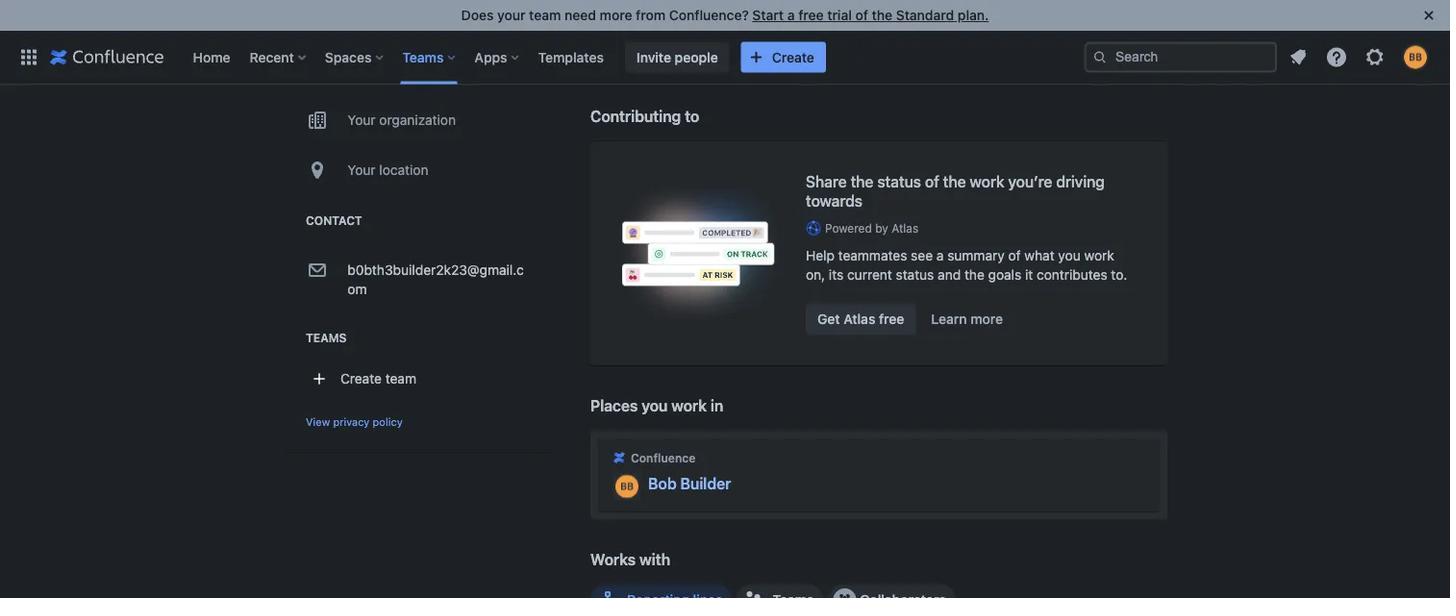 Task type: vqa. For each thing, say whether or not it's contained in the screenshot.
leftmost Create
yes



Task type: locate. For each thing, give the bounding box(es) containing it.
view for view all
[[608, 46, 632, 59]]

3 your from the top
[[348, 112, 376, 128]]

1 horizontal spatial create
[[772, 49, 814, 65]]

a
[[787, 7, 795, 23], [937, 247, 944, 263]]

places you work in
[[590, 397, 723, 415]]

team inside button
[[385, 371, 416, 387]]

works
[[590, 550, 636, 569]]

you
[[716, 13, 734, 25]]

of up goals
[[1008, 247, 1021, 263]]

more inside "button"
[[971, 311, 1003, 327]]

1 your from the top
[[348, 12, 376, 28]]

view
[[608, 46, 632, 59], [306, 415, 330, 428]]

location
[[379, 162, 428, 178]]

0 vertical spatial teams
[[402, 49, 444, 65]]

create inside button
[[340, 371, 382, 387]]

work left in
[[671, 397, 707, 415]]

work inside help teammates see a summary of what you work on, its current status and the goals it contributes to.
[[1084, 247, 1114, 263]]

create for create team
[[340, 371, 382, 387]]

of
[[855, 7, 868, 23], [925, 172, 939, 191], [1008, 247, 1021, 263]]

team up policy
[[385, 371, 416, 387]]

1 vertical spatial create
[[340, 371, 382, 387]]

job
[[379, 12, 398, 28]]

work left the you're
[[970, 172, 1004, 191]]

standard
[[896, 7, 954, 23]]

0 vertical spatial bob builder
[[646, 13, 705, 25]]

builder right from
[[669, 13, 705, 25]]

0 horizontal spatial view
[[306, 415, 330, 428]]

of right trial
[[855, 7, 868, 23]]

0 vertical spatial view
[[608, 46, 632, 59]]

more
[[600, 7, 632, 23], [971, 311, 1003, 327]]

bob up all
[[646, 13, 666, 25]]

1 vertical spatial bob
[[648, 474, 677, 493]]

builder down confluence
[[680, 474, 731, 493]]

your job title
[[348, 12, 425, 28]]

status up by
[[877, 172, 921, 191]]

apps
[[474, 49, 507, 65]]

in
[[711, 397, 723, 415]]

you right places at the bottom of the page
[[642, 397, 668, 415]]

work up to.
[[1084, 247, 1114, 263]]

atlas inside button
[[844, 311, 875, 327]]

confluence?
[[669, 7, 749, 23]]

0 vertical spatial work
[[970, 172, 1004, 191]]

your left location
[[348, 162, 376, 178]]

bob builder up invite people
[[646, 13, 705, 25]]

0 horizontal spatial free
[[798, 7, 824, 23]]

collaboratorsicon image
[[837, 592, 852, 598]]

help
[[806, 247, 835, 263]]

it
[[1025, 267, 1033, 283]]

recent
[[250, 49, 294, 65]]

help icon image
[[1325, 46, 1348, 69]]

a right start
[[787, 7, 795, 23]]

1 horizontal spatial more
[[971, 311, 1003, 327]]

bob
[[646, 13, 666, 25], [648, 474, 677, 493]]

your
[[497, 7, 526, 23]]

driving
[[1056, 172, 1105, 191]]

your left organization
[[348, 112, 376, 128]]

your
[[348, 12, 376, 28], [348, 62, 376, 78], [348, 112, 376, 128], [348, 162, 376, 178]]

start
[[752, 7, 784, 23]]

your left job
[[348, 12, 376, 28]]

1 vertical spatial atlas
[[844, 311, 875, 327]]

4 your from the top
[[348, 162, 376, 178]]

atlas right by
[[892, 221, 919, 235]]

start a free trial of the standard plan. link
[[752, 7, 989, 23]]

powered by atlas
[[825, 221, 919, 235]]

1 vertical spatial a
[[937, 247, 944, 263]]

view left all
[[608, 46, 632, 59]]

create
[[772, 49, 814, 65], [340, 371, 382, 387]]

bob builder
[[646, 13, 705, 25], [648, 474, 731, 493]]

today
[[800, 13, 828, 25]]

0 horizontal spatial teams
[[306, 331, 347, 344]]

1 vertical spatial status
[[896, 267, 934, 283]]

bob builder down confluence
[[648, 474, 731, 493]]

more right the learn
[[971, 311, 1003, 327]]

the up towards
[[851, 172, 874, 191]]

status inside share the status of the work you're driving towards
[[877, 172, 921, 191]]

view all
[[608, 46, 646, 59]]

1 horizontal spatial free
[[879, 311, 904, 327]]

teams up create team image
[[306, 331, 347, 344]]

team right your at top left
[[529, 7, 561, 23]]

1 vertical spatial view
[[306, 415, 330, 428]]

1 vertical spatial you
[[642, 397, 668, 415]]

view for view privacy policy
[[306, 415, 330, 428]]

status
[[877, 172, 921, 191], [896, 267, 934, 283]]

of up the powered by atlas link
[[925, 172, 939, 191]]

0 vertical spatial create
[[772, 49, 814, 65]]

1 horizontal spatial you
[[1058, 247, 1081, 263]]

you created this today
[[716, 13, 828, 25]]

atlas
[[892, 221, 919, 235], [844, 311, 875, 327]]

0 vertical spatial status
[[877, 172, 921, 191]]

teams inside "popup button"
[[402, 49, 444, 65]]

1 vertical spatial of
[[925, 172, 939, 191]]

a right see
[[937, 247, 944, 263]]

invite people button
[[625, 42, 730, 73]]

atlas image
[[806, 220, 821, 236]]

0 vertical spatial you
[[1058, 247, 1081, 263]]

the down the summary
[[965, 267, 985, 283]]

your for your department
[[348, 62, 376, 78]]

0 horizontal spatial work
[[671, 397, 707, 415]]

0 horizontal spatial more
[[600, 7, 632, 23]]

2 vertical spatial of
[[1008, 247, 1021, 263]]

0 vertical spatial of
[[855, 7, 868, 23]]

bob down confluence
[[648, 474, 677, 493]]

you up contributes
[[1058, 247, 1081, 263]]

current
[[847, 267, 892, 283]]

the
[[872, 7, 893, 23], [851, 172, 874, 191], [943, 172, 966, 191], [965, 267, 985, 283]]

you're
[[1008, 172, 1052, 191]]

home
[[193, 49, 230, 65]]

what
[[1025, 247, 1055, 263]]

you
[[1058, 247, 1081, 263], [642, 397, 668, 415]]

1 horizontal spatial view
[[608, 46, 632, 59]]

get atlas free
[[817, 311, 904, 327]]

1 vertical spatial free
[[879, 311, 904, 327]]

teams
[[402, 49, 444, 65], [306, 331, 347, 344]]

work
[[970, 172, 1004, 191], [1084, 247, 1114, 263], [671, 397, 707, 415]]

your left department
[[348, 62, 376, 78]]

spaces
[[325, 49, 372, 65]]

atlas right 'get'
[[844, 311, 875, 327]]

0 horizontal spatial create
[[340, 371, 382, 387]]

team
[[529, 7, 561, 23], [385, 371, 416, 387]]

1 horizontal spatial teams
[[402, 49, 444, 65]]

2 your from the top
[[348, 62, 376, 78]]

free right this
[[798, 7, 824, 23]]

status down see
[[896, 267, 934, 283]]

more left from
[[600, 7, 632, 23]]

2 horizontal spatial of
[[1008, 247, 1021, 263]]

1 vertical spatial more
[[971, 311, 1003, 327]]

banner containing home
[[0, 30, 1450, 85]]

1 vertical spatial team
[[385, 371, 416, 387]]

confluence image
[[50, 46, 164, 69], [50, 46, 164, 69], [612, 450, 627, 465], [612, 450, 627, 465]]

1 vertical spatial work
[[1084, 247, 1114, 263]]

get atlas free button
[[806, 304, 916, 335]]

on,
[[806, 267, 825, 283]]

free down current
[[879, 311, 904, 327]]

of inside share the status of the work you're driving towards
[[925, 172, 939, 191]]

contributing to
[[590, 107, 699, 125]]

create inside dropdown button
[[772, 49, 814, 65]]

people
[[675, 49, 718, 65]]

banner
[[0, 30, 1450, 85]]

view left privacy
[[306, 415, 330, 428]]

and
[[938, 267, 961, 283]]

2 horizontal spatial work
[[1084, 247, 1114, 263]]

1 horizontal spatial of
[[925, 172, 939, 191]]

0 vertical spatial team
[[529, 7, 561, 23]]

0 horizontal spatial a
[[787, 7, 795, 23]]

status inside help teammates see a summary of what you work on, its current status and the goals it contributes to.
[[896, 267, 934, 283]]

work inside share the status of the work you're driving towards
[[970, 172, 1004, 191]]

0 horizontal spatial atlas
[[844, 311, 875, 327]]

Search field
[[1085, 42, 1277, 73]]

0 horizontal spatial of
[[855, 7, 868, 23]]

create right create team image
[[340, 371, 382, 387]]

1 horizontal spatial a
[[937, 247, 944, 263]]

create team image
[[312, 371, 327, 387]]

summary
[[947, 247, 1005, 263]]

0 horizontal spatial team
[[385, 371, 416, 387]]

create down this
[[772, 49, 814, 65]]

this
[[779, 13, 797, 25]]

notification icon image
[[1287, 46, 1310, 69]]

0 vertical spatial atlas
[[892, 221, 919, 235]]

teams down title
[[402, 49, 444, 65]]

recent button
[[244, 42, 313, 73]]

plan.
[[958, 7, 989, 23]]

your for your organization
[[348, 112, 376, 128]]

1 horizontal spatial work
[[970, 172, 1004, 191]]

from
[[636, 7, 666, 23]]

templates
[[538, 49, 604, 65]]

your for your job title
[[348, 12, 376, 28]]

your organization
[[348, 112, 456, 128]]



Task type: describe. For each thing, give the bounding box(es) containing it.
0 vertical spatial more
[[600, 7, 632, 23]]

learn more button
[[920, 304, 1015, 335]]

templates link
[[532, 42, 610, 73]]

share the status of the work you're driving towards
[[806, 172, 1105, 210]]

create for create
[[772, 49, 814, 65]]

places
[[590, 397, 638, 415]]

invite
[[637, 49, 671, 65]]

get
[[817, 311, 840, 327]]

of inside help teammates see a summary of what you work on, its current status and the goals it contributes to.
[[1008, 247, 1021, 263]]

0 vertical spatial bob
[[646, 13, 666, 25]]

powered by atlas link
[[806, 220, 1137, 236]]

view privacy policy link
[[306, 415, 403, 428]]

create team
[[340, 371, 416, 387]]

home link
[[187, 42, 236, 73]]

create team button
[[306, 361, 529, 399]]

bob builder link
[[648, 474, 731, 493]]

does
[[461, 7, 494, 23]]

1 vertical spatial bob builder
[[648, 474, 731, 493]]

your location
[[348, 162, 428, 178]]

confluence
[[631, 451, 696, 464]]

view privacy policy
[[306, 415, 403, 428]]

0 vertical spatial a
[[787, 7, 795, 23]]

your for your location
[[348, 162, 376, 178]]

free inside button
[[879, 311, 904, 327]]

contact
[[306, 213, 362, 227]]

b0bth3builder2k23@gmail.c om
[[348, 262, 524, 297]]

a inside help teammates see a summary of what you work on, its current status and the goals it contributes to.
[[937, 247, 944, 263]]

does your team need more from confluence? start a free trial of the standard plan.
[[461, 7, 989, 23]]

all
[[635, 46, 646, 59]]

om
[[348, 281, 367, 297]]

to
[[685, 107, 699, 125]]

close image
[[1418, 4, 1441, 27]]

with
[[640, 550, 670, 569]]

teams image
[[742, 588, 765, 598]]

spaces button
[[319, 42, 391, 73]]

see
[[911, 247, 933, 263]]

learn
[[931, 311, 967, 327]]

1 vertical spatial teams
[[306, 331, 347, 344]]

apps button
[[469, 42, 527, 73]]

learn more
[[931, 311, 1003, 327]]

its
[[829, 267, 844, 283]]

works with
[[590, 550, 670, 569]]

goals
[[988, 267, 1022, 283]]

the inside help teammates see a summary of what you work on, its current status and the goals it contributes to.
[[965, 267, 985, 283]]

b0bth3builder2k23@gmail.c
[[348, 262, 524, 278]]

by
[[875, 221, 888, 235]]

towards
[[806, 192, 863, 210]]

help teammates see a summary of what you work on, its current status and the goals it contributes to.
[[806, 247, 1127, 283]]

1 horizontal spatial atlas
[[892, 221, 919, 235]]

the right trial
[[872, 7, 893, 23]]

created
[[737, 13, 776, 25]]

department
[[379, 62, 452, 78]]

policy
[[373, 415, 403, 428]]

powered
[[825, 221, 872, 235]]

settings icon image
[[1364, 46, 1387, 69]]

title
[[402, 12, 425, 28]]

0 vertical spatial builder
[[669, 13, 705, 25]]

global element
[[12, 30, 1085, 84]]

1 horizontal spatial team
[[529, 7, 561, 23]]

organization
[[379, 112, 456, 128]]

you inside help teammates see a summary of what you work on, its current status and the goals it contributes to.
[[1058, 247, 1081, 263]]

2 vertical spatial work
[[671, 397, 707, 415]]

appswitcher icon image
[[17, 46, 40, 69]]

share
[[806, 172, 847, 191]]

1 vertical spatial builder
[[680, 474, 731, 493]]

view all link
[[608, 45, 646, 60]]

invite people
[[637, 49, 718, 65]]

contributes
[[1037, 267, 1108, 283]]

your department
[[348, 62, 452, 78]]

teammates
[[838, 247, 907, 263]]

privacy
[[333, 415, 370, 428]]

contributing
[[590, 107, 681, 125]]

the up the powered by atlas link
[[943, 172, 966, 191]]

0 horizontal spatial you
[[642, 397, 668, 415]]

create button
[[741, 42, 826, 73]]

to.
[[1111, 267, 1127, 283]]

teams button
[[397, 42, 463, 73]]

search image
[[1092, 50, 1108, 65]]

need
[[565, 7, 596, 23]]

trial
[[827, 7, 852, 23]]

0 vertical spatial free
[[798, 7, 824, 23]]



